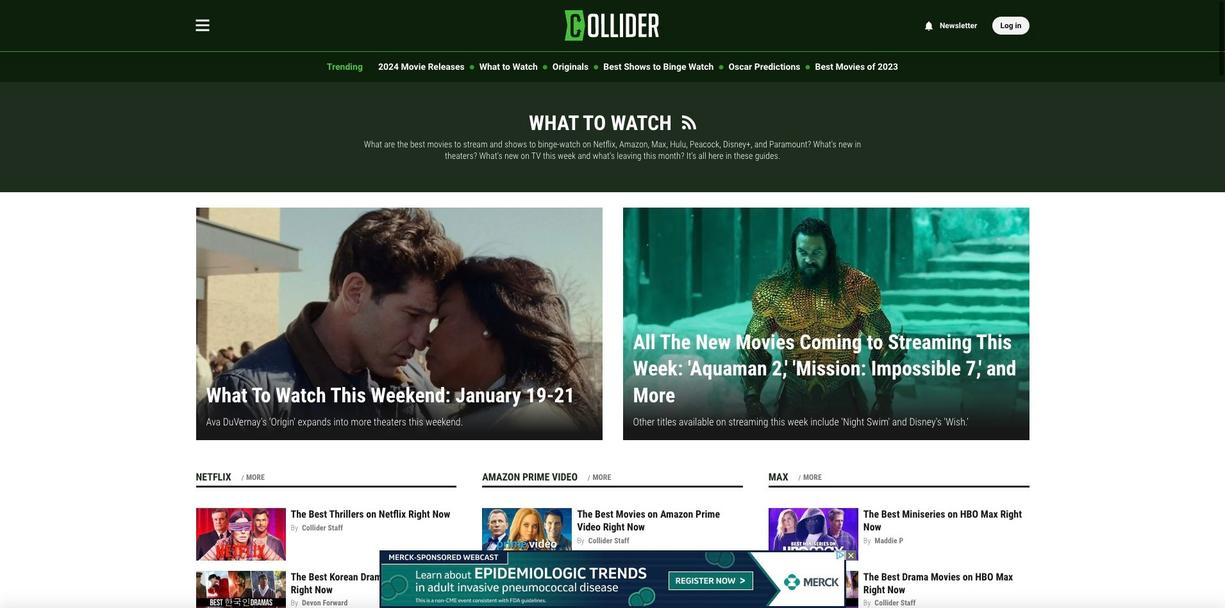 Task type: vqa. For each thing, say whether or not it's contained in the screenshot.
best-sci-fi-shows-prime-video-2022-feature 1 Image
yes



Task type: locate. For each thing, give the bounding box(es) containing it.
origin jon bernthal aunjanue ellis taylor featured image
[[196, 208, 603, 434]]

collider logo image
[[565, 10, 660, 41]]

the-best-thrillers-on-netflix-feature 1 image
[[196, 509, 286, 561]]

best-drama-movies-hbo-max 1 image
[[769, 571, 859, 609]]

best-sci-fi-shows-prime-video-2022-feature 1 image
[[482, 571, 572, 609]]



Task type: describe. For each thing, give the bounding box(es) containing it.
jason momoa as arthur curry/aquaman in his yellow and green suit in aquaman and the lost kingdom image
[[623, 208, 1030, 434]]

hbo-max-sharp-objects-amy-adams-watchmen-regina-king-the-outsider-ben-mendelsohn 1 image
[[769, 509, 859, 561]]

prime-video-no-time-to-die-top-gun-maverick-m3gan 1 image
[[482, 509, 572, 561]]

best-korean-dramas 1 image
[[196, 571, 286, 609]]

advertisement element
[[379, 551, 846, 609]]



